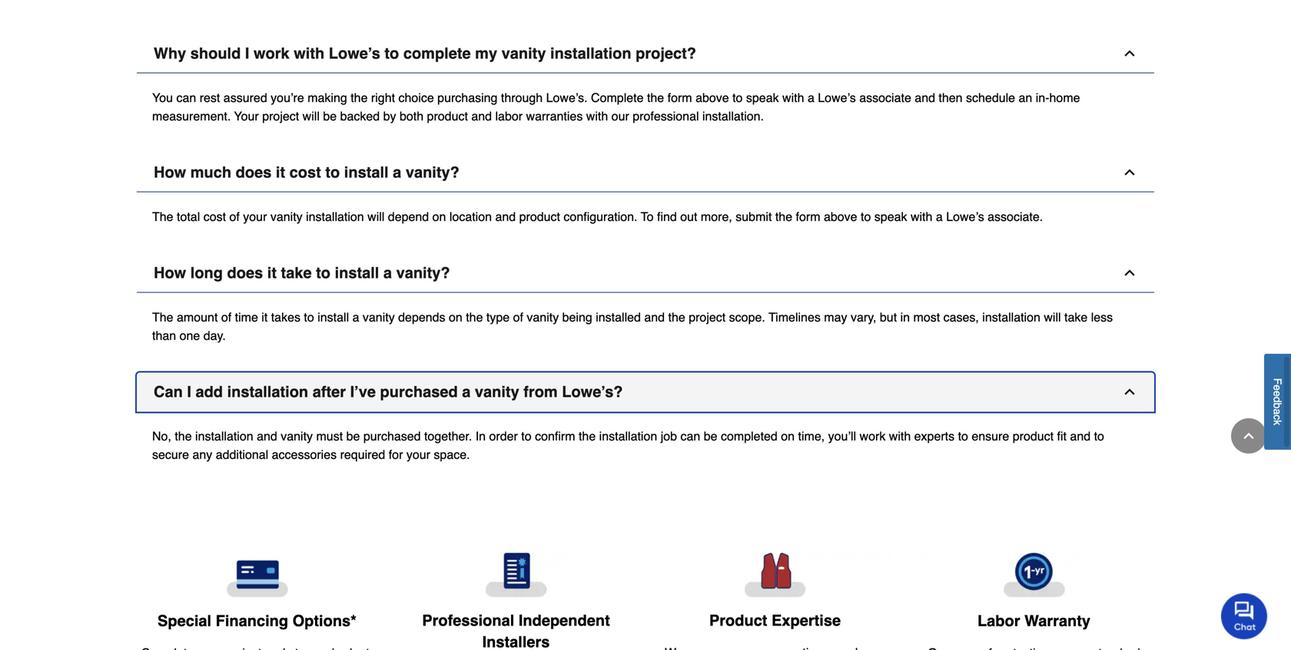Task type: vqa. For each thing, say whether or not it's contained in the screenshot.
"Shipping" in the or chat for validation.​ Lowest Price Guarantee includes the price of the item(s) plus shipping or delivery cost. Lowest Price Guarantee items must be available from the competitor to ship to the customer's location. We'll only honor requests submitted directly from the person who made the purchase.
no



Task type: locate. For each thing, give the bounding box(es) containing it.
2 vertical spatial product
[[1013, 430, 1054, 444]]

0 horizontal spatial speak
[[746, 91, 779, 105]]

installation inside button
[[550, 45, 631, 62]]

but
[[880, 311, 897, 325]]

a left 'associate'
[[808, 91, 815, 105]]

and right installed on the top left
[[644, 311, 665, 325]]

type
[[486, 311, 510, 325]]

0 vertical spatial cost
[[290, 164, 321, 181]]

0 horizontal spatial take
[[281, 264, 312, 282]]

form up professional at the top of page
[[668, 91, 692, 105]]

an
[[1019, 91, 1032, 105]]

you're
[[271, 91, 304, 105]]

0 horizontal spatial project
[[262, 109, 299, 123]]

a up the k
[[1272, 409, 1284, 415]]

2 horizontal spatial product
[[1013, 430, 1054, 444]]

making
[[308, 91, 347, 105]]

1 vertical spatial work
[[860, 430, 886, 444]]

2 horizontal spatial on
[[781, 430, 795, 444]]

the
[[152, 210, 173, 224], [152, 311, 173, 325]]

1 horizontal spatial project
[[689, 311, 726, 325]]

with inside button
[[294, 45, 325, 62]]

2 horizontal spatial will
[[1044, 311, 1061, 325]]

special
[[158, 613, 211, 630]]

project left scope.
[[689, 311, 726, 325]]

1 how from the top
[[154, 164, 186, 181]]

to
[[641, 210, 654, 224]]

no, the installation and vanity must be purchased together. in order to confirm the installation job can be completed on time, you'll work with experts to ensure product fit and to secure any additional accessories required for your space.
[[152, 430, 1104, 462]]

cost right the total on the top left
[[203, 210, 226, 224]]

take inside 'the amount of time it takes to install a vanity depends on the type of vanity being installed and the project scope. timelines may vary, but in most cases, installation will take less than one day.'
[[1064, 311, 1088, 325]]

the right confirm
[[579, 430, 596, 444]]

1 vertical spatial project
[[689, 311, 726, 325]]

how much does it cost to install a vanity?
[[154, 164, 459, 181]]

0 horizontal spatial be
[[323, 109, 337, 123]]

can
[[154, 384, 183, 401]]

chevron up image inside can i add installation after i've purchased a vanity from lowe's? button
[[1122, 385, 1137, 400]]

be down making
[[323, 109, 337, 123]]

it right much
[[276, 164, 285, 181]]

1 horizontal spatial cost
[[290, 164, 321, 181]]

the right submit
[[775, 210, 792, 224]]

how left much
[[154, 164, 186, 181]]

1 horizontal spatial will
[[367, 210, 385, 224]]

you can rest assured you're making the right choice purchasing through lowe's. complete the form above to speak with a lowe's associate and then schedule an in-home measurement. your project will be backed by both product and labor warranties with our professional installation.
[[152, 91, 1080, 123]]

configuration.
[[564, 210, 638, 224]]

i left add in the bottom left of the page
[[187, 384, 191, 401]]

does for much
[[236, 164, 272, 181]]

0 vertical spatial will
[[303, 109, 320, 123]]

will down making
[[303, 109, 320, 123]]

space.
[[434, 448, 470, 462]]

vanity? up the "depend"
[[406, 164, 459, 181]]

labor warranty
[[978, 613, 1091, 630]]

0 horizontal spatial cost
[[203, 210, 226, 224]]

work up you're
[[254, 45, 289, 62]]

out
[[680, 210, 697, 224]]

depends
[[398, 311, 445, 325]]

vanity left from
[[475, 384, 519, 401]]

1 the from the top
[[152, 210, 173, 224]]

it up takes in the top left of the page
[[267, 264, 277, 282]]

will left the "depend"
[[367, 210, 385, 224]]

2 vertical spatial it
[[262, 311, 268, 325]]

day.
[[203, 329, 226, 343]]

take
[[281, 264, 312, 282], [1064, 311, 1088, 325]]

0 horizontal spatial above
[[696, 91, 729, 105]]

1 vertical spatial form
[[796, 210, 820, 224]]

0 vertical spatial how
[[154, 164, 186, 181]]

does for long
[[227, 264, 263, 282]]

0 horizontal spatial lowe's
[[329, 45, 380, 62]]

product inside no, the installation and vanity must be purchased together. in order to confirm the installation job can be completed on time, you'll work with experts to ensure product fit and to secure any additional accessories required for your space.
[[1013, 430, 1054, 444]]

will left less
[[1044, 311, 1061, 325]]

2 vertical spatial install
[[318, 311, 349, 325]]

1 vertical spatial the
[[152, 311, 173, 325]]

purchased up together.
[[380, 384, 458, 401]]

0 horizontal spatial form
[[668, 91, 692, 105]]

i've
[[350, 384, 376, 401]]

0 horizontal spatial can
[[176, 91, 196, 105]]

0 vertical spatial above
[[696, 91, 729, 105]]

installation inside button
[[227, 384, 308, 401]]

installation right cases,
[[982, 311, 1041, 325]]

1 vertical spatial lowe's
[[818, 91, 856, 105]]

my
[[475, 45, 497, 62]]

it
[[276, 164, 285, 181], [267, 264, 277, 282], [262, 311, 268, 325]]

cost inside how much does it cost to install a vanity? button
[[290, 164, 321, 181]]

2 vertical spatial lowe's
[[946, 210, 984, 224]]

1 vertical spatial take
[[1064, 311, 1088, 325]]

amount
[[177, 311, 218, 325]]

1 horizontal spatial work
[[860, 430, 886, 444]]

on left time,
[[781, 430, 795, 444]]

chevron up image for how long does it take to install a vanity?
[[1122, 266, 1137, 281]]

does right long at the left of the page
[[227, 264, 263, 282]]

the
[[351, 91, 368, 105], [647, 91, 664, 105], [775, 210, 792, 224], [466, 311, 483, 325], [668, 311, 685, 325], [175, 430, 192, 444], [579, 430, 596, 444]]

vanity? up depends
[[396, 264, 450, 282]]

install
[[344, 164, 389, 181], [335, 264, 379, 282], [318, 311, 349, 325]]

the left the total on the top left
[[152, 210, 173, 224]]

can up measurement.
[[176, 91, 196, 105]]

the inside 'the amount of time it takes to install a vanity depends on the type of vanity being installed and the project scope. timelines may vary, but in most cases, installation will take less than one day.'
[[152, 311, 173, 325]]

0 vertical spatial work
[[254, 45, 289, 62]]

0 vertical spatial lowe's
[[329, 45, 380, 62]]

must
[[316, 430, 343, 444]]

above inside you can rest assured you're making the right choice purchasing through lowe's. complete the form above to speak with a lowe's associate and then schedule an in-home measurement. your project will be backed by both product and labor warranties with our professional installation.
[[696, 91, 729, 105]]

a left depends
[[352, 311, 359, 325]]

purchased up for
[[363, 430, 421, 444]]

1 horizontal spatial on
[[449, 311, 463, 325]]

the up backed
[[351, 91, 368, 105]]

choice
[[398, 91, 434, 105]]

in
[[900, 311, 910, 325]]

how much does it cost to install a vanity? button
[[137, 153, 1154, 193]]

purchased inside button
[[380, 384, 458, 401]]

product left fit
[[1013, 430, 1054, 444]]

it inside 'the amount of time it takes to install a vanity depends on the type of vanity being installed and the project scope. timelines may vary, but in most cases, installation will take less than one day.'
[[262, 311, 268, 325]]

product down purchasing
[[427, 109, 468, 123]]

on inside 'the amount of time it takes to install a vanity depends on the type of vanity being installed and the project scope. timelines may vary, but in most cases, installation will take less than one day.'
[[449, 311, 463, 325]]

be up required
[[346, 430, 360, 444]]

vanity inside no, the installation and vanity must be purchased together. in order to confirm the installation job can be completed on time, you'll work with experts to ensure product fit and to secure any additional accessories required for your space.
[[281, 430, 313, 444]]

1 vertical spatial on
[[449, 311, 463, 325]]

takes
[[271, 311, 300, 325]]

your right for
[[406, 448, 430, 462]]

you
[[152, 91, 173, 105]]

f
[[1272, 379, 1284, 385]]

does right much
[[236, 164, 272, 181]]

form inside you can rest assured you're making the right choice purchasing through lowe's. complete the form above to speak with a lowe's associate and then schedule an in-home measurement. your project will be backed by both product and labor warranties with our professional installation.
[[668, 91, 692, 105]]

1 horizontal spatial above
[[824, 210, 857, 224]]

0 vertical spatial form
[[668, 91, 692, 105]]

2 the from the top
[[152, 311, 173, 325]]

depend
[[388, 210, 429, 224]]

can right job
[[681, 430, 700, 444]]

1 vertical spatial speak
[[874, 210, 907, 224]]

0 vertical spatial vanity?
[[406, 164, 459, 181]]

0 vertical spatial install
[[344, 164, 389, 181]]

0 vertical spatial speak
[[746, 91, 779, 105]]

the left type on the top left of the page
[[466, 311, 483, 325]]

0 horizontal spatial your
[[243, 210, 267, 224]]

be left completed
[[704, 430, 717, 444]]

0 vertical spatial i
[[245, 45, 249, 62]]

how for how long does it take to install a vanity?
[[154, 264, 186, 282]]

vary,
[[851, 311, 877, 325]]

1 vertical spatial does
[[227, 264, 263, 282]]

associate.
[[988, 210, 1043, 224]]

e up b
[[1272, 391, 1284, 397]]

work inside why should i work with lowe's to complete my vanity installation project? button
[[254, 45, 289, 62]]

how left long at the left of the page
[[154, 264, 186, 282]]

labor
[[495, 109, 523, 123]]

the down the how long does it take to install a vanity? button
[[668, 311, 685, 325]]

a down the "depend"
[[383, 264, 392, 282]]

vanity?
[[406, 164, 459, 181], [396, 264, 450, 282]]

0 horizontal spatial will
[[303, 109, 320, 123]]

of
[[229, 210, 240, 224], [221, 311, 231, 325], [513, 311, 523, 325]]

vanity left being
[[527, 311, 559, 325]]

2 vertical spatial on
[[781, 430, 795, 444]]

product
[[427, 109, 468, 123], [519, 210, 560, 224], [1013, 430, 1054, 444]]

c
[[1272, 415, 1284, 421]]

lowe's up making
[[329, 45, 380, 62]]

measurement.
[[152, 109, 231, 123]]

vanity right my
[[502, 45, 546, 62]]

lowe's left 'associate'
[[818, 91, 856, 105]]

can i add installation after i've purchased a vanity from lowe's? button
[[137, 373, 1154, 412]]

1 vertical spatial your
[[406, 448, 430, 462]]

i
[[245, 45, 249, 62], [187, 384, 191, 401]]

2 horizontal spatial be
[[704, 430, 717, 444]]

cost down you're
[[290, 164, 321, 181]]

2 how from the top
[[154, 264, 186, 282]]

by
[[383, 109, 396, 123]]

chevron up image
[[1122, 165, 1137, 180], [1122, 266, 1137, 281], [1122, 385, 1137, 400], [1241, 429, 1257, 444]]

installation up lowe's.
[[550, 45, 631, 62]]

i inside can i add installation after i've purchased a vanity from lowe's? button
[[187, 384, 191, 401]]

on right the "depend"
[[432, 210, 446, 224]]

0 horizontal spatial work
[[254, 45, 289, 62]]

will inside 'the amount of time it takes to install a vanity depends on the type of vanity being installed and the project scope. timelines may vary, but in most cases, installation will take less than one day.'
[[1044, 311, 1061, 325]]

0 vertical spatial product
[[427, 109, 468, 123]]

on right depends
[[449, 311, 463, 325]]

a up the "depend"
[[393, 164, 401, 181]]

lowe's left associate.
[[946, 210, 984, 224]]

1 horizontal spatial lowe's
[[818, 91, 856, 105]]

1 vertical spatial it
[[267, 264, 277, 282]]

1 horizontal spatial take
[[1064, 311, 1088, 325]]

the for how much does it cost to install a vanity?
[[152, 210, 173, 224]]

time,
[[798, 430, 825, 444]]

it for take
[[267, 264, 277, 282]]

2 horizontal spatial lowe's
[[946, 210, 984, 224]]

1 vertical spatial vanity?
[[396, 264, 450, 282]]

can inside you can rest assured you're making the right choice purchasing through lowe's. complete the form above to speak with a lowe's associate and then schedule an in-home measurement. your project will be backed by both product and labor warranties with our professional installation.
[[176, 91, 196, 105]]

1 vertical spatial how
[[154, 264, 186, 282]]

speak
[[746, 91, 779, 105], [874, 210, 907, 224]]

product left configuration.
[[519, 210, 560, 224]]

0 vertical spatial does
[[236, 164, 272, 181]]

chevron up image inside the how long does it take to install a vanity? button
[[1122, 266, 1137, 281]]

can
[[176, 91, 196, 105], [681, 430, 700, 444]]

a
[[808, 91, 815, 105], [393, 164, 401, 181], [936, 210, 943, 224], [383, 264, 392, 282], [352, 311, 359, 325], [462, 384, 471, 401], [1272, 409, 1284, 415]]

the up than
[[152, 311, 173, 325]]

1 vertical spatial i
[[187, 384, 191, 401]]

lowe's inside you can rest assured you're making the right choice purchasing through lowe's. complete the form above to speak with a lowe's associate and then schedule an in-home measurement. your project will be backed by both product and labor warranties with our professional installation.
[[818, 91, 856, 105]]

financing
[[216, 613, 288, 630]]

i inside why should i work with lowe's to complete my vanity installation project? button
[[245, 45, 249, 62]]

vanity up accessories
[[281, 430, 313, 444]]

does
[[236, 164, 272, 181], [227, 264, 263, 282]]

1 vertical spatial can
[[681, 430, 700, 444]]

1 horizontal spatial i
[[245, 45, 249, 62]]

take up takes in the top left of the page
[[281, 264, 312, 282]]

will
[[303, 109, 320, 123], [367, 210, 385, 224], [1044, 311, 1061, 325]]

with
[[294, 45, 325, 62], [782, 91, 804, 105], [586, 109, 608, 123], [911, 210, 933, 224], [889, 430, 911, 444]]

your right the total on the top left
[[243, 210, 267, 224]]

to
[[385, 45, 399, 62], [733, 91, 743, 105], [325, 164, 340, 181], [861, 210, 871, 224], [316, 264, 330, 282], [304, 311, 314, 325], [521, 430, 532, 444], [958, 430, 968, 444], [1094, 430, 1104, 444]]

0 vertical spatial project
[[262, 109, 299, 123]]

1 vertical spatial install
[[335, 264, 379, 282]]

i right should
[[245, 45, 249, 62]]

no,
[[152, 430, 171, 444]]

installation
[[550, 45, 631, 62], [306, 210, 364, 224], [982, 311, 1041, 325], [227, 384, 308, 401], [195, 430, 253, 444], [599, 430, 657, 444]]

of right type on the top left of the page
[[513, 311, 523, 325]]

take left less
[[1064, 311, 1088, 325]]

1 e from the top
[[1272, 385, 1284, 391]]

install for cost
[[344, 164, 389, 181]]

speak inside you can rest assured you're making the right choice purchasing through lowe's. complete the form above to speak with a lowe's associate and then schedule an in-home measurement. your project will be backed by both product and labor warranties with our professional installation.
[[746, 91, 779, 105]]

cases,
[[943, 311, 979, 325]]

1 horizontal spatial your
[[406, 448, 430, 462]]

a inside 'the amount of time it takes to install a vanity depends on the type of vanity being installed and the project scope. timelines may vary, but in most cases, installation will take less than one day.'
[[352, 311, 359, 325]]

0 horizontal spatial product
[[427, 109, 468, 123]]

0 horizontal spatial i
[[187, 384, 191, 401]]

installation right add in the bottom left of the page
[[227, 384, 308, 401]]

project down you're
[[262, 109, 299, 123]]

chevron up image for can i add installation after i've purchased a vanity from lowe's?
[[1122, 385, 1137, 400]]

options*
[[293, 613, 357, 630]]

0 horizontal spatial on
[[432, 210, 446, 224]]

2 vertical spatial will
[[1044, 311, 1061, 325]]

1 vertical spatial purchased
[[363, 430, 421, 444]]

0 vertical spatial take
[[281, 264, 312, 282]]

be
[[323, 109, 337, 123], [346, 430, 360, 444], [704, 430, 717, 444]]

will inside you can rest assured you're making the right choice purchasing through lowe's. complete the form above to speak with a lowe's associate and then schedule an in-home measurement. your project will be backed by both product and labor warranties with our professional installation.
[[303, 109, 320, 123]]

0 vertical spatial the
[[152, 210, 173, 224]]

the total cost of your vanity installation will depend on location and product configuration. to find out more, submit the form above to speak with a lowe's associate.
[[152, 210, 1043, 224]]

form right submit
[[796, 210, 820, 224]]

project inside you can rest assured you're making the right choice purchasing through lowe's. complete the form above to speak with a lowe's associate and then schedule an in-home measurement. your project will be backed by both product and labor warranties with our professional installation.
[[262, 109, 299, 123]]

form
[[668, 91, 692, 105], [796, 210, 820, 224]]

0 vertical spatial can
[[176, 91, 196, 105]]

1 vertical spatial product
[[519, 210, 560, 224]]

0 vertical spatial your
[[243, 210, 267, 224]]

0 vertical spatial on
[[432, 210, 446, 224]]

chevron up image inside how much does it cost to install a vanity? button
[[1122, 165, 1137, 180]]

purchased
[[380, 384, 458, 401], [363, 430, 421, 444]]

e up d
[[1272, 385, 1284, 391]]

1 horizontal spatial can
[[681, 430, 700, 444]]

0 vertical spatial purchased
[[380, 384, 458, 401]]

work right you'll
[[860, 430, 886, 444]]

vanity
[[502, 45, 546, 62], [270, 210, 303, 224], [363, 311, 395, 325], [527, 311, 559, 325], [475, 384, 519, 401], [281, 430, 313, 444]]

it right time
[[262, 311, 268, 325]]

and
[[915, 91, 935, 105], [471, 109, 492, 123], [495, 210, 516, 224], [644, 311, 665, 325], [257, 430, 277, 444], [1070, 430, 1091, 444]]

0 vertical spatial it
[[276, 164, 285, 181]]



Task type: describe. For each thing, give the bounding box(es) containing it.
a dark blue credit card icon. image
[[140, 554, 374, 599]]

the up professional at the top of page
[[647, 91, 664, 105]]

order
[[489, 430, 518, 444]]

you'll
[[828, 430, 856, 444]]

1 horizontal spatial form
[[796, 210, 820, 224]]

project inside 'the amount of time it takes to install a vanity depends on the type of vanity being installed and the project scope. timelines may vary, but in most cases, installation will take less than one day.'
[[689, 311, 726, 325]]

how long does it take to install a vanity? button
[[137, 254, 1154, 293]]

installation left job
[[599, 430, 657, 444]]

1 horizontal spatial speak
[[874, 210, 907, 224]]

1 vertical spatial will
[[367, 210, 385, 224]]

right
[[371, 91, 395, 105]]

1 horizontal spatial product
[[519, 210, 560, 224]]

vanity inside button
[[475, 384, 519, 401]]

independent
[[519, 613, 610, 630]]

time
[[235, 311, 258, 325]]

purchasing
[[437, 91, 498, 105]]

install inside 'the amount of time it takes to install a vanity depends on the type of vanity being installed and the project scope. timelines may vary, but in most cases, installation will take less than one day.'
[[318, 311, 349, 325]]

completed
[[721, 430, 778, 444]]

the for how long does it take to install a vanity?
[[152, 311, 173, 325]]

1 vertical spatial above
[[824, 210, 857, 224]]

warranties
[[526, 109, 583, 123]]

experts
[[914, 430, 955, 444]]

in
[[476, 430, 486, 444]]

vanity? for how long does it take to install a vanity?
[[396, 264, 450, 282]]

product inside you can rest assured you're making the right choice purchasing through lowe's. complete the form above to speak with a lowe's associate and then schedule an in-home measurement. your project will be backed by both product and labor warranties with our professional installation.
[[427, 109, 468, 123]]

long
[[190, 264, 223, 282]]

vanity left depends
[[363, 311, 395, 325]]

the right no,
[[175, 430, 192, 444]]

for
[[389, 448, 403, 462]]

a dark blue background check icon. image
[[399, 554, 633, 598]]

install for take
[[335, 264, 379, 282]]

chevron up image for how much does it cost to install a vanity?
[[1122, 165, 1137, 180]]

b
[[1272, 403, 1284, 409]]

then
[[939, 91, 963, 105]]

additional
[[216, 448, 268, 462]]

how long does it take to install a vanity?
[[154, 264, 450, 282]]

lowe's.
[[546, 91, 588, 105]]

total
[[177, 210, 200, 224]]

on inside no, the installation and vanity must be purchased together. in order to confirm the installation job can be completed on time, you'll work with experts to ensure product fit and to secure any additional accessories required for your space.
[[781, 430, 795, 444]]

the amount of time it takes to install a vanity depends on the type of vanity being installed and the project scope. timelines may vary, but in most cases, installation will take less than one day.
[[152, 311, 1113, 343]]

one
[[180, 329, 200, 343]]

from
[[524, 384, 558, 401]]

most
[[913, 311, 940, 325]]

vanity? for how much does it cost to install a vanity?
[[406, 164, 459, 181]]

installation inside 'the amount of time it takes to install a vanity depends on the type of vanity being installed and the project scope. timelines may vary, but in most cases, installation will take less than one day.'
[[982, 311, 1041, 325]]

d
[[1272, 397, 1284, 403]]

can inside no, the installation and vanity must be purchased together. in order to confirm the installation job can be completed on time, you'll work with experts to ensure product fit and to secure any additional accessories required for your space.
[[681, 430, 700, 444]]

how for how much does it cost to install a vanity?
[[154, 164, 186, 181]]

home
[[1049, 91, 1080, 105]]

vanity inside button
[[502, 45, 546, 62]]

and up the additional
[[257, 430, 277, 444]]

lowe's?
[[562, 384, 623, 401]]

job
[[661, 430, 677, 444]]

it for cost
[[276, 164, 285, 181]]

k
[[1272, 421, 1284, 426]]

professional
[[633, 109, 699, 123]]

1 vertical spatial cost
[[203, 210, 226, 224]]

a lowe's red vest icon. image
[[658, 554, 892, 598]]

installation.
[[702, 109, 764, 123]]

accessories
[[272, 448, 337, 462]]

why
[[154, 45, 186, 62]]

purchased inside no, the installation and vanity must be purchased together. in order to confirm the installation job can be completed on time, you'll work with experts to ensure product fit and to secure any additional accessories required for your space.
[[363, 430, 421, 444]]

associate
[[859, 91, 911, 105]]

why should i work with lowe's to complete my vanity installation project? button
[[137, 34, 1154, 73]]

required
[[340, 448, 385, 462]]

product
[[709, 613, 767, 630]]

of right the total on the top left
[[229, 210, 240, 224]]

more,
[[701, 210, 732, 224]]

any
[[193, 448, 212, 462]]

chat invite button image
[[1221, 593, 1268, 640]]

scroll to top element
[[1231, 419, 1267, 454]]

f e e d b a c k button
[[1264, 354, 1291, 450]]

than
[[152, 329, 176, 343]]

being
[[562, 311, 592, 325]]

to inside you can rest assured you're making the right choice purchasing through lowe's. complete the form above to speak with a lowe's associate and then schedule an in-home measurement. your project will be backed by both product and labor warranties with our professional installation.
[[733, 91, 743, 105]]

installers
[[482, 634, 550, 651]]

our
[[612, 109, 629, 123]]

complete
[[591, 91, 644, 105]]

location
[[450, 210, 492, 224]]

with inside no, the installation and vanity must be purchased together. in order to confirm the installation job can be completed on time, you'll work with experts to ensure product fit and to secure any additional accessories required for your space.
[[889, 430, 911, 444]]

secure
[[152, 448, 189, 462]]

timelines
[[769, 311, 821, 325]]

special financing options*
[[158, 613, 357, 630]]

take inside button
[[281, 264, 312, 282]]

and down purchasing
[[471, 109, 492, 123]]

be inside you can rest assured you're making the right choice purchasing through lowe's. complete the form above to speak with a lowe's associate and then schedule an in-home measurement. your project will be backed by both product and labor warranties with our professional installation.
[[323, 109, 337, 123]]

to inside 'the amount of time it takes to install a vanity depends on the type of vanity being installed and the project scope. timelines may vary, but in most cases, installation will take less than one day.'
[[304, 311, 314, 325]]

work inside no, the installation and vanity must be purchased together. in order to confirm the installation job can be completed on time, you'll work with experts to ensure product fit and to secure any additional accessories required for your space.
[[860, 430, 886, 444]]

backed
[[340, 109, 380, 123]]

may
[[824, 311, 847, 325]]

and inside 'the amount of time it takes to install a vanity depends on the type of vanity being installed and the project scope. timelines may vary, but in most cases, installation will take less than one day.'
[[644, 311, 665, 325]]

together.
[[424, 430, 472, 444]]

through
[[501, 91, 543, 105]]

find
[[657, 210, 677, 224]]

installation up the additional
[[195, 430, 253, 444]]

2 e from the top
[[1272, 391, 1284, 397]]

complete
[[403, 45, 471, 62]]

to inside button
[[385, 45, 399, 62]]

a inside you can rest assured you're making the right choice purchasing through lowe's. complete the form above to speak with a lowe's associate and then schedule an in-home measurement. your project will be backed by both product and labor warranties with our professional installation.
[[808, 91, 815, 105]]

add
[[196, 384, 223, 401]]

warranty
[[1025, 613, 1091, 630]]

schedule
[[966, 91, 1015, 105]]

vanity down how much does it cost to install a vanity?
[[270, 210, 303, 224]]

confirm
[[535, 430, 575, 444]]

after
[[313, 384, 346, 401]]

and right fit
[[1070, 430, 1091, 444]]

can i add installation after i've purchased a vanity from lowe's?
[[154, 384, 623, 401]]

labor
[[978, 613, 1020, 630]]

installed
[[596, 311, 641, 325]]

expertise
[[772, 613, 841, 630]]

chevron up image
[[1122, 46, 1137, 61]]

installation down how much does it cost to install a vanity?
[[306, 210, 364, 224]]

professional
[[422, 613, 514, 630]]

lowe's inside button
[[329, 45, 380, 62]]

and left then
[[915, 91, 935, 105]]

your inside no, the installation and vanity must be purchased together. in order to confirm the installation job can be completed on time, you'll work with experts to ensure product fit and to secure any additional accessories required for your space.
[[406, 448, 430, 462]]

much
[[190, 164, 231, 181]]

ensure
[[972, 430, 1009, 444]]

assured
[[224, 91, 267, 105]]

a left associate.
[[936, 210, 943, 224]]

chevron up image inside scroll to top element
[[1241, 429, 1257, 444]]

submit
[[736, 210, 772, 224]]

fit
[[1057, 430, 1067, 444]]

your
[[234, 109, 259, 123]]

a up together.
[[462, 384, 471, 401]]

f e e d b a c k
[[1272, 379, 1284, 426]]

a blue 1-year labor warranty icon. image
[[917, 554, 1151, 599]]

professional independent installers
[[422, 613, 610, 651]]

product expertise
[[709, 613, 841, 630]]

and right location
[[495, 210, 516, 224]]

1 horizontal spatial be
[[346, 430, 360, 444]]

why should i work with lowe's to complete my vanity installation project?
[[154, 45, 696, 62]]

of left time
[[221, 311, 231, 325]]



